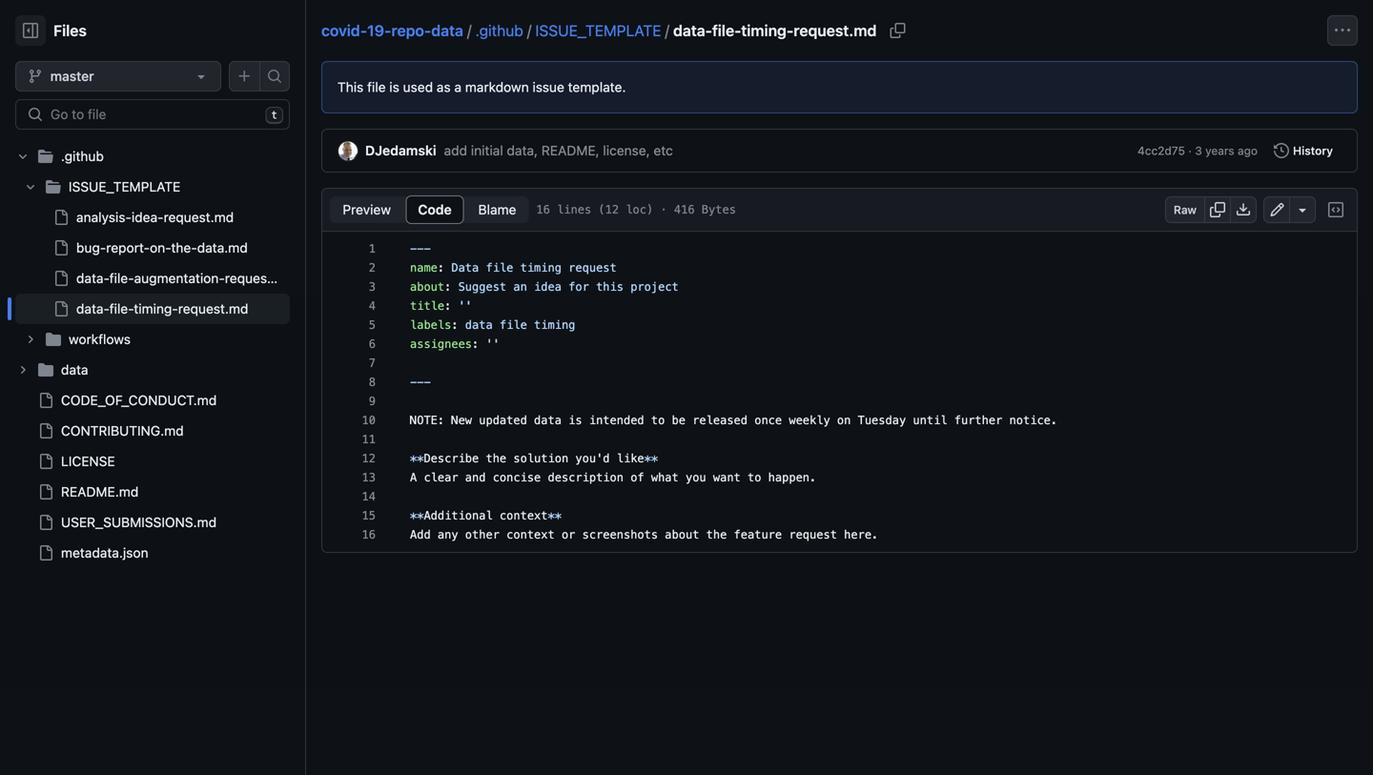 Task type: locate. For each thing, give the bounding box(es) containing it.
file image for metadata.json
[[38, 545, 53, 561]]

0 vertical spatial ·
[[1188, 144, 1192, 157]]

fork this repository and edit the file tooltip
[[1264, 196, 1290, 223]]

file image for contributing.md
[[38, 423, 53, 439]]

analysis-idea-request.md
[[76, 209, 234, 225]]

3 left years
[[1195, 144, 1202, 157]]

this
[[338, 79, 364, 95]]

djedamski image
[[339, 142, 358, 161]]

this file is used as a markdown issue template.
[[338, 79, 626, 95]]

issue
[[533, 79, 564, 95]]

0 horizontal spatial issue_template
[[69, 179, 180, 195]]

download raw content image
[[1236, 202, 1251, 217]]

2 group from the top
[[15, 202, 295, 324]]

more edit options image
[[1295, 202, 1310, 217]]

file- inside tree item
[[109, 301, 134, 317]]

3
[[1195, 144, 1202, 157], [369, 280, 376, 294]]

the-
[[171, 240, 197, 256]]

file image left license at the left bottom of page
[[38, 454, 53, 469]]

file content text field
[[322, 237, 1357, 562]]

3 for 4
[[369, 280, 376, 294]]

add file image
[[237, 69, 252, 84]]

group
[[15, 172, 295, 355], [15, 202, 295, 324]]

file directory open fill image
[[38, 149, 53, 164]]

covid-19-repo-data / .github / issue_template / data-file-timing-request.md
[[321, 21, 877, 40]]

1 horizontal spatial timing-
[[741, 21, 794, 40]]

search this repository image
[[267, 69, 282, 84]]

data left .github link
[[431, 21, 463, 40]]

0 horizontal spatial ·
[[660, 203, 667, 216]]

2 vertical spatial data-
[[76, 301, 109, 317]]

1 vertical spatial ·
[[660, 203, 667, 216]]

file image for user_submissions.md
[[38, 515, 53, 530]]

0 horizontal spatial /
[[467, 21, 472, 40]]

1 vertical spatial timing-
[[134, 301, 178, 317]]

issue_template up template.
[[535, 21, 661, 40]]

1 horizontal spatial /
[[527, 21, 532, 40]]

file image for code_of_conduct.md
[[38, 393, 53, 408]]

file image for data-file-augmentation-request.md
[[53, 271, 69, 286]]

1 vertical spatial 3
[[369, 280, 376, 294]]

Go to file text field
[[51, 100, 258, 129]]

/ right the issue_template link
[[665, 21, 669, 40]]

chevron right image left file directory fill image
[[25, 334, 36, 345]]

0 horizontal spatial 16
[[362, 528, 376, 542]]

readme,
[[541, 143, 599, 158]]

add
[[444, 143, 467, 158]]

blame button
[[465, 195, 530, 224]]

1 vertical spatial .github
[[61, 148, 104, 164]]

16 left lines
[[536, 203, 550, 216]]

data-file-timing-request.md
[[76, 301, 248, 317]]

data
[[431, 21, 463, 40], [61, 362, 88, 378]]

1 horizontal spatial 3
[[1195, 144, 1202, 157]]

timing-
[[741, 21, 794, 40], [134, 301, 178, 317]]

group containing analysis-idea-request.md
[[15, 202, 295, 324]]

data- down bug-
[[76, 270, 109, 286]]

1 horizontal spatial issue_template
[[535, 21, 661, 40]]

add file tooltip
[[229, 61, 259, 92]]

6
[[369, 338, 376, 351]]

file image
[[53, 210, 69, 225], [38, 454, 53, 469]]

16
[[536, 203, 550, 216], [362, 528, 376, 542]]

data-file-augmentation-request.md
[[76, 270, 295, 286]]

0 vertical spatial .github
[[475, 21, 523, 40]]

2
[[369, 261, 376, 275]]

.github
[[475, 21, 523, 40], [61, 148, 104, 164]]

file view element
[[329, 195, 530, 224]]

master
[[50, 68, 94, 84]]

group containing issue_template
[[15, 172, 295, 355]]

data- inside tree item
[[76, 301, 109, 317]]

1 vertical spatial file image
[[38, 454, 53, 469]]

chevron right image
[[25, 334, 36, 345], [17, 364, 29, 376]]

years
[[1205, 144, 1235, 157]]

0 horizontal spatial data
[[61, 362, 88, 378]]

0 horizontal spatial .github
[[61, 148, 104, 164]]

· left the 416
[[660, 203, 667, 216]]

2 horizontal spatial /
[[665, 21, 669, 40]]

0 vertical spatial 16
[[536, 203, 550, 216]]

16 lines (12 loc) · 416 bytes
[[536, 203, 736, 216]]

chevron right image left file directory fill icon
[[17, 364, 29, 376]]

code button
[[406, 195, 464, 224]]

data- for data-file-timing-request.md
[[76, 301, 109, 317]]

1 vertical spatial data
[[61, 362, 88, 378]]

16 down 15
[[362, 528, 376, 542]]

issue_template inside tree item
[[69, 179, 180, 195]]

copy raw content image
[[1210, 202, 1225, 217]]

file
[[367, 79, 386, 95]]

1 vertical spatial issue_template
[[69, 179, 180, 195]]

/ right .github link
[[527, 21, 532, 40]]

data- right the issue_template link
[[673, 21, 712, 40]]

issue_template
[[535, 21, 661, 40], [69, 179, 180, 195]]

initial
[[471, 143, 503, 158]]

history image
[[1274, 143, 1289, 158]]

data- for data-file-augmentation-request.md
[[76, 270, 109, 286]]

0 vertical spatial chevron right image
[[25, 334, 36, 345]]

data right file directory fill icon
[[61, 362, 88, 378]]

0 vertical spatial file image
[[53, 210, 69, 225]]

2 vertical spatial file-
[[109, 301, 134, 317]]

readme.md
[[61, 484, 139, 500]]

git branch image
[[28, 69, 43, 84]]

is
[[389, 79, 399, 95]]

augmentation-
[[134, 270, 225, 286]]

1 group from the top
[[15, 172, 295, 355]]

add initial data, readme, license, etc
[[444, 143, 673, 158]]

data-file-timing-request.md tree item
[[15, 294, 290, 324]]

search image
[[28, 107, 43, 122]]

preview button
[[329, 195, 405, 224]]

1 horizontal spatial 16
[[536, 203, 550, 216]]

edit file image
[[1270, 202, 1285, 217]]

4
[[369, 299, 376, 313]]

0 horizontal spatial timing-
[[134, 301, 178, 317]]

metadata.json
[[61, 545, 148, 561]]

1 / from the left
[[467, 21, 472, 40]]

0 vertical spatial issue_template
[[535, 21, 661, 40]]

request.md inside tree item
[[178, 301, 248, 317]]

file image inside tree item
[[53, 301, 69, 317]]

1 vertical spatial chevron right image
[[17, 364, 29, 376]]

request.md down data.md
[[225, 270, 295, 286]]

request.md
[[794, 21, 877, 40], [164, 209, 234, 225], [225, 270, 295, 286], [178, 301, 248, 317]]

.github right file directory open fill image
[[61, 148, 104, 164]]

0 horizontal spatial 3
[[369, 280, 376, 294]]

/
[[467, 21, 472, 40], [527, 21, 532, 40], [665, 21, 669, 40]]

0 vertical spatial file-
[[712, 21, 741, 40]]

0 vertical spatial timing-
[[741, 21, 794, 40]]

preview
[[343, 202, 391, 217]]

file image
[[53, 240, 69, 256], [53, 271, 69, 286], [53, 301, 69, 317], [38, 393, 53, 408], [38, 423, 53, 439], [38, 484, 53, 500], [38, 515, 53, 530], [38, 545, 53, 561]]

1 horizontal spatial data
[[431, 21, 463, 40]]

1 vertical spatial 16
[[362, 528, 376, 542]]

file- for data-file-timing-request.md
[[109, 301, 134, 317]]

more file actions image
[[1335, 23, 1350, 38]]

file-
[[712, 21, 741, 40], [109, 270, 134, 286], [109, 301, 134, 317]]

file image down file directory open fill icon
[[53, 210, 69, 225]]

code_of_conduct.md
[[61, 392, 217, 408]]

·
[[1188, 144, 1192, 157], [660, 203, 667, 216]]

template.
[[568, 79, 626, 95]]

1 horizontal spatial ·
[[1188, 144, 1192, 157]]

issue_template up analysis- at the left top of page
[[69, 179, 180, 195]]

0 vertical spatial 3
[[1195, 144, 1202, 157]]

· right 4cc2d75
[[1188, 144, 1192, 157]]

1 vertical spatial data-
[[76, 270, 109, 286]]

covid-19-repo-data link
[[321, 21, 463, 40]]

master button
[[15, 61, 221, 92]]

3 up 4
[[369, 280, 376, 294]]

1 vertical spatial file-
[[109, 270, 134, 286]]

license,
[[603, 143, 650, 158]]

markdown
[[465, 79, 529, 95]]

draggable pane splitter slider
[[303, 0, 308, 775]]

data-
[[673, 21, 712, 40], [76, 270, 109, 286], [76, 301, 109, 317]]

file directory open fill image
[[46, 179, 61, 195]]

side panel image
[[23, 23, 38, 38]]

symbols image
[[1328, 202, 1344, 217]]

request.md down data-file-augmentation-request.md
[[178, 301, 248, 317]]

/ left .github link
[[467, 21, 472, 40]]

.github up markdown
[[475, 21, 523, 40]]

history link
[[1265, 137, 1342, 164]]

ago
[[1238, 144, 1258, 157]]

3 inside 1 2 3 4 5 6 7 8 9 10 11 12 13 14 15 16
[[369, 280, 376, 294]]

data- up the workflows
[[76, 301, 109, 317]]

8
[[369, 376, 376, 389]]

chevron right image for workflows
[[25, 334, 36, 345]]



Task type: vqa. For each thing, say whether or not it's contained in the screenshot.
the right the ·
yes



Task type: describe. For each thing, give the bounding box(es) containing it.
analysis-
[[76, 209, 132, 225]]

code
[[418, 202, 452, 217]]

license
[[61, 453, 115, 469]]

file image for analysis-idea-request.md
[[53, 210, 69, 225]]

15
[[362, 509, 376, 523]]

timing- inside data-file-timing-request.md tree item
[[134, 301, 178, 317]]

5
[[369, 319, 376, 332]]

416
[[674, 203, 695, 216]]

data inside files tree
[[61, 362, 88, 378]]

7
[[369, 357, 376, 370]]

chevron down image
[[25, 181, 36, 193]]

bug-
[[76, 240, 106, 256]]

lines
[[557, 203, 591, 216]]

request.md up the-
[[164, 209, 234, 225]]

covid-
[[321, 21, 367, 40]]

0 vertical spatial data-
[[673, 21, 712, 40]]

file image for license
[[38, 454, 53, 469]]

file directory fill image
[[46, 332, 61, 347]]

data.md
[[197, 240, 248, 256]]

history
[[1293, 144, 1333, 157]]

13
[[362, 471, 376, 484]]

.github inside tree item
[[61, 148, 104, 164]]

chevron down image
[[17, 151, 29, 162]]

file image for bug-report-on-the-data.md
[[53, 240, 69, 256]]

1 2 3 4 5 6 7 8 9 10 11 12 13 14 15 16
[[362, 242, 376, 542]]

0 vertical spatial data
[[431, 21, 463, 40]]

14
[[362, 490, 376, 504]]

4cc2d75 link
[[1138, 142, 1185, 159]]

etc
[[654, 143, 673, 158]]

12
[[362, 452, 376, 465]]

3 for years
[[1195, 144, 1202, 157]]

3 / from the left
[[665, 21, 669, 40]]

user_submissions.md
[[61, 514, 217, 530]]

used
[[403, 79, 433, 95]]

raw
[[1174, 203, 1197, 216]]

idea-
[[132, 209, 164, 225]]

djedamski link
[[365, 143, 436, 158]]

blame
[[478, 202, 516, 217]]

request.md left the copy path icon
[[794, 21, 877, 40]]

as
[[437, 79, 451, 95]]

10
[[362, 414, 376, 427]]

group for .github
[[15, 172, 295, 355]]

files
[[53, 21, 87, 40]]

.github tree item
[[15, 141, 295, 355]]

group for issue_template
[[15, 202, 295, 324]]

loc)
[[626, 203, 653, 216]]

bug-report-on-the-data.md
[[76, 240, 248, 256]]

data,
[[507, 143, 538, 158]]

workflows
[[69, 331, 131, 347]]

(12
[[598, 203, 619, 216]]

contributing.md
[[61, 423, 184, 439]]

2 / from the left
[[527, 21, 532, 40]]

on-
[[150, 240, 171, 256]]

repo-
[[391, 21, 431, 40]]

issue_template tree item
[[15, 172, 295, 324]]

issue_template link
[[535, 21, 661, 40]]

t
[[271, 109, 277, 121]]

djedamski
[[365, 143, 436, 158]]

report-
[[106, 240, 150, 256]]

file- for data-file-augmentation-request.md
[[109, 270, 134, 286]]

file image for data-file-timing-request.md
[[53, 301, 69, 317]]

11
[[362, 433, 376, 446]]

files tree
[[15, 141, 295, 568]]

raw link
[[1165, 196, 1205, 223]]

1 horizontal spatial .github
[[475, 21, 523, 40]]

19-
[[367, 21, 391, 40]]

1
[[369, 242, 376, 256]]

4cc2d75 · 3 years ago
[[1138, 144, 1258, 157]]

9
[[369, 395, 376, 408]]

add initial data, readme, license, etc link
[[444, 143, 673, 158]]

chevron right image for data
[[17, 364, 29, 376]]

file directory fill image
[[38, 362, 53, 378]]

.github link
[[475, 21, 523, 40]]

copy path image
[[890, 23, 905, 38]]

4cc2d75
[[1138, 144, 1185, 157]]

file image for readme.md
[[38, 484, 53, 500]]

download raw file tooltip
[[1230, 196, 1257, 223]]

bytes
[[702, 203, 736, 216]]

a
[[454, 79, 462, 95]]



